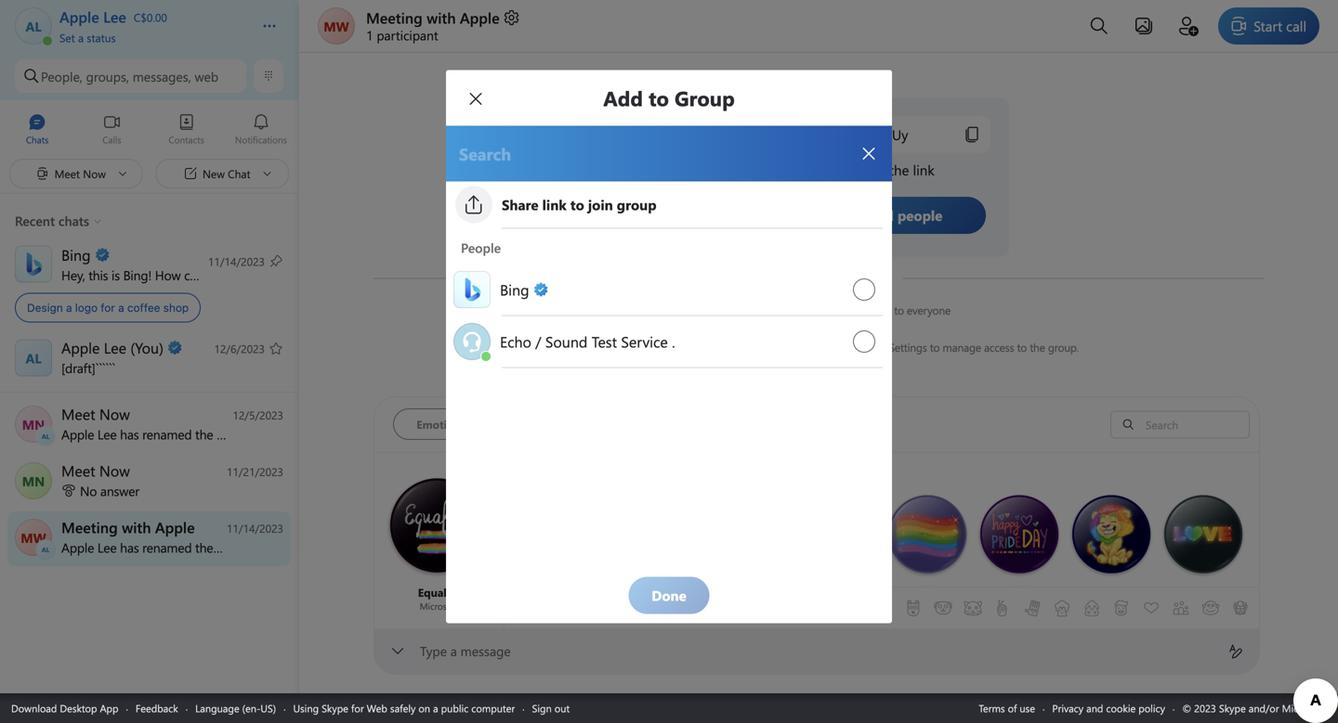 Task type: vqa. For each thing, say whether or not it's contained in the screenshot.
second "Jeremy" from the top of the page
no



Task type: locate. For each thing, give the bounding box(es) containing it.
apple lee has made the chat history visible to everyone
[[687, 303, 951, 318]]

design a logo for a coffee shop
[[27, 302, 189, 315]]

2 vertical spatial apple
[[558, 340, 586, 355]]

download desktop app
[[11, 702, 118, 716]]

download
[[11, 702, 57, 716]]

1 horizontal spatial for
[[351, 702, 364, 716]]

using skype for web safely on a public computer link
[[293, 702, 515, 716]]

i
[[207, 267, 210, 284]]

1 vertical spatial tab list
[[393, 409, 1078, 446]]

language (en-us)
[[195, 702, 276, 716]]

using
[[768, 340, 794, 355]]

apple
[[460, 7, 500, 27], [687, 303, 715, 318], [558, 340, 586, 355]]

a right type
[[450, 643, 457, 660]]

``````
[[95, 360, 115, 377]]

tab list
[[0, 105, 298, 156], [393, 409, 1078, 446], [512, 588, 1338, 629]]

1 horizontal spatial search text field
[[1141, 417, 1244, 434]]

using skype for web safely on a public computer
[[293, 702, 515, 716]]

no answer
[[80, 483, 139, 500]]

1 vertical spatial this
[[685, 340, 702, 355]]

to right settings
[[930, 340, 940, 355]]

for
[[101, 302, 115, 315], [351, 702, 364, 716]]

web
[[367, 702, 387, 716]]

the left group.
[[1030, 340, 1045, 355]]

0 vertical spatial search text field
[[457, 142, 844, 166]]

echo / sound test service .
[[500, 332, 675, 352]]

cookie
[[1106, 702, 1136, 716]]

bing up echo
[[500, 280, 529, 300]]

echo / sound test service . button
[[500, 332, 844, 352]]

2 vertical spatial tab list
[[512, 588, 1338, 629]]

to right the access
[[1017, 340, 1027, 355]]

lee left enabled
[[589, 340, 606, 355]]

app
[[100, 702, 118, 716]]

a right set
[[78, 30, 84, 45]]

1 horizontal spatial lee
[[718, 303, 734, 318]]

manage
[[943, 340, 981, 355]]

0 horizontal spatial this
[[88, 267, 108, 284]]

bing
[[123, 267, 148, 284], [500, 280, 529, 300]]

of
[[1008, 702, 1017, 716]]

Type a message text field
[[421, 643, 1214, 662]]

0 vertical spatial apple
[[460, 7, 500, 27]]

0 vertical spatial the
[[786, 303, 801, 318]]

1 vertical spatial the
[[1030, 340, 1045, 355]]

feedback link
[[136, 702, 178, 716]]

enabled
[[608, 340, 647, 355]]

the left chat
[[786, 303, 801, 318]]

everyone
[[907, 303, 951, 318]]

public
[[441, 702, 469, 716]]

a
[[78, 30, 84, 45], [66, 302, 72, 315], [118, 302, 124, 315], [796, 340, 802, 355], [450, 643, 457, 660], [433, 702, 438, 716]]

1 vertical spatial apple
[[687, 303, 715, 318]]

1 vertical spatial lee
[[589, 340, 606, 355]]

set a status button
[[59, 26, 243, 45]]

joining
[[649, 340, 682, 355]]

1 vertical spatial search text field
[[1141, 417, 1244, 434]]

for left web
[[351, 702, 364, 716]]

hey,
[[61, 267, 85, 284]]

how
[[155, 267, 181, 284]]

feedback
[[136, 702, 178, 716]]

and
[[1087, 702, 1104, 716]]

Search text field
[[457, 142, 844, 166], [1141, 417, 1244, 434]]

can
[[184, 267, 204, 284]]

terms
[[979, 702, 1005, 716]]

privacy and cookie policy
[[1052, 702, 1165, 716]]

1 horizontal spatial the
[[1030, 340, 1045, 355]]

to
[[894, 303, 904, 318], [844, 340, 853, 355], [930, 340, 940, 355], [1017, 340, 1027, 355]]

settings
[[889, 340, 927, 355]]

stickers tab
[[607, 409, 707, 446]]

apple right with
[[460, 7, 500, 27]]

lee left has
[[718, 303, 734, 318]]

logo
[[75, 302, 98, 315]]

a right on
[[433, 702, 438, 716]]

hey, this is bing ! how can i help you today?
[[61, 267, 305, 284]]

coffee
[[127, 302, 160, 315]]

bing right is
[[123, 267, 148, 284]]

0 horizontal spatial for
[[101, 302, 115, 315]]

0 vertical spatial lee
[[718, 303, 734, 318]]

apple for apple lee enabled joining this conversation using a link. go to group settings to manage access to the group.
[[558, 340, 586, 355]]

this right .
[[685, 340, 702, 355]]

download desktop app link
[[11, 702, 118, 716]]

type
[[420, 643, 447, 660]]

[draft]
[[61, 360, 95, 377]]

a left link.
[[796, 340, 802, 355]]

is
[[112, 267, 120, 284]]

apple left test
[[558, 340, 586, 355]]

apple down the bing button
[[687, 303, 715, 318]]

a left the coffee
[[118, 302, 124, 315]]

0 horizontal spatial the
[[786, 303, 801, 318]]

meeting
[[366, 7, 423, 27]]

for right logo
[[101, 302, 115, 315]]

design
[[27, 302, 63, 315]]

0 horizontal spatial lee
[[589, 340, 606, 355]]

meeting with apple
[[366, 7, 500, 27]]

us)
[[261, 702, 276, 716]]

this
[[88, 267, 108, 284], [685, 340, 702, 355]]

bing inside button
[[500, 280, 529, 300]]

2 horizontal spatial apple
[[687, 303, 715, 318]]

bing button
[[500, 280, 844, 300]]

gifs tab
[[500, 409, 601, 441]]

1 horizontal spatial bing
[[500, 280, 529, 300]]

lee for has made the chat history visible to everyone
[[718, 303, 734, 318]]

meeting with apple button
[[366, 7, 521, 27]]

on
[[419, 702, 430, 716]]

shop
[[163, 302, 189, 315]]

0 horizontal spatial search text field
[[457, 142, 844, 166]]

lee
[[718, 303, 734, 318], [589, 340, 606, 355]]

0 vertical spatial tab list
[[0, 105, 298, 156]]

1 horizontal spatial apple
[[558, 340, 586, 355]]

0 horizontal spatial apple
[[460, 7, 500, 27]]

this left is
[[88, 267, 108, 284]]

people group
[[446, 234, 892, 368]]

0 vertical spatial for
[[101, 302, 115, 315]]

1 horizontal spatial this
[[685, 340, 702, 355]]

a inside button
[[78, 30, 84, 45]]



Task type: describe. For each thing, give the bounding box(es) containing it.
language (en-us) link
[[195, 702, 276, 716]]

terms of use
[[979, 702, 1035, 716]]

sign
[[532, 702, 552, 716]]

apple lee enabled joining this conversation using a link. go to group settings to manage access to the group.
[[558, 340, 1079, 355]]

people,
[[41, 68, 83, 85]]

1 vertical spatial for
[[351, 702, 364, 716]]

status
[[87, 30, 116, 45]]

chat
[[804, 303, 824, 318]]

out
[[555, 702, 570, 716]]

group
[[856, 340, 886, 355]]

!
[[148, 267, 152, 284]]

0 vertical spatial this
[[88, 267, 108, 284]]

use
[[1020, 702, 1035, 716]]

has
[[737, 303, 753, 318]]

safely
[[390, 702, 416, 716]]

skype
[[322, 702, 348, 716]]

privacy
[[1052, 702, 1084, 716]]

service
[[621, 332, 668, 352]]

language
[[195, 702, 239, 716]]

answer
[[100, 483, 139, 500]]

desktop
[[60, 702, 97, 716]]

0 horizontal spatial bing
[[123, 267, 148, 284]]

set
[[59, 30, 75, 45]]

group.
[[1048, 340, 1079, 355]]

a left logo
[[66, 302, 72, 315]]

echo
[[500, 332, 532, 352]]

/
[[536, 332, 541, 352]]

no answer button
[[0, 455, 298, 510]]

type a message
[[420, 643, 511, 660]]

privacy and cookie policy link
[[1052, 702, 1165, 716]]

sign out
[[532, 702, 570, 716]]

groups,
[[86, 68, 129, 85]]

conversation
[[704, 340, 765, 355]]

(en-
[[242, 702, 261, 716]]

help
[[214, 267, 238, 284]]

today?
[[265, 267, 302, 284]]

computer
[[471, 702, 515, 716]]

policy
[[1139, 702, 1165, 716]]

set a status
[[59, 30, 116, 45]]

people, groups, messages, web button
[[15, 59, 246, 93]]

to right visible
[[894, 303, 904, 318]]

go
[[827, 340, 841, 355]]

test
[[592, 332, 617, 352]]

access
[[984, 340, 1014, 355]]

you
[[241, 267, 262, 284]]

messages,
[[133, 68, 191, 85]]

sign out link
[[532, 702, 570, 716]]

link.
[[805, 340, 824, 355]]

history
[[827, 303, 859, 318]]

made
[[756, 303, 783, 318]]

people, groups, messages, web
[[41, 68, 219, 85]]

lee for enabled joining this conversation using a link. go to group settings to manage access to the group.
[[589, 340, 606, 355]]

terms of use link
[[979, 702, 1035, 716]]

web
[[195, 68, 219, 85]]

.
[[672, 332, 675, 352]]

message
[[461, 643, 511, 660]]

no
[[80, 483, 97, 500]]

with
[[427, 7, 456, 27]]

sound
[[545, 332, 588, 352]]

[draft] ``````
[[61, 360, 115, 377]]

visible
[[862, 303, 891, 318]]

using
[[293, 702, 319, 716]]

apple for apple lee has made the chat history visible to everyone
[[687, 303, 715, 318]]

to right the go on the top right of the page
[[844, 340, 853, 355]]



